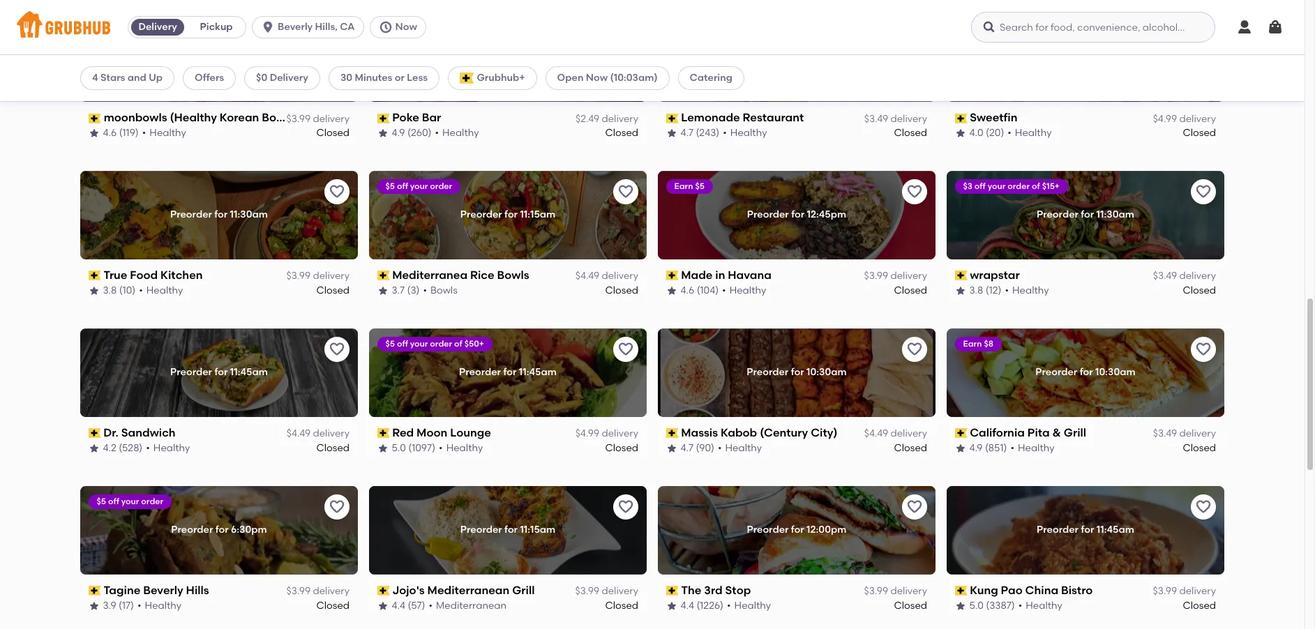 Task type: describe. For each thing, give the bounding box(es) containing it.
$15+
[[1043, 182, 1061, 191]]

• healthy for true food kitchen
[[139, 285, 184, 297]]

off for wrapstar
[[976, 182, 987, 191]]

or
[[395, 72, 405, 84]]

5.0 (3387)
[[970, 600, 1016, 612]]

for for jojo's mediterranean grill
[[505, 524, 518, 536]]

• mediterranean
[[429, 600, 507, 612]]

10:30am for massis kabob (century city)
[[807, 367, 847, 379]]

red moon lounge
[[393, 427, 492, 440]]

preorder for 6:30pm
[[171, 524, 267, 536]]

1 horizontal spatial grill
[[1065, 427, 1087, 440]]

healthy for poke bar
[[443, 127, 480, 139]]

pickup button
[[187, 16, 246, 38]]

open
[[558, 72, 584, 84]]

china
[[1026, 584, 1059, 598]]

(260)
[[408, 127, 432, 139]]

4.6 (119)
[[103, 127, 139, 139]]

true food kitchen
[[104, 269, 203, 282]]

healthy for tagine beverly hills
[[145, 600, 182, 612]]

delivery for sweetfin
[[1180, 113, 1217, 125]]

• for kung pao china bistro
[[1019, 600, 1023, 612]]

$5 for mediterranea rice bowls
[[386, 182, 395, 191]]

• for the 3rd stop
[[728, 600, 732, 612]]

$3.99 delivery for kung pao china bistro
[[1154, 586, 1217, 598]]

4.6 for made in havana
[[681, 285, 695, 297]]

• healthy for made in havana
[[723, 285, 767, 297]]

for for kung pao china bistro
[[1082, 524, 1095, 536]]

delivery for tagine beverly hills
[[313, 586, 350, 598]]

dr. sandwich
[[104, 427, 176, 440]]

beverly hills, ca button
[[252, 16, 370, 38]]

(17)
[[119, 600, 134, 612]]

0 vertical spatial 3rd
[[304, 111, 323, 124]]

beverly inside button
[[278, 21, 313, 33]]

star icon image for poke bar
[[378, 128, 389, 139]]

4.4 (57)
[[392, 600, 426, 612]]

mediterranea
[[393, 269, 468, 282]]

for for moonbowls (healthy korean bowls - 3rd st.)
[[215, 51, 228, 63]]

(851)
[[986, 442, 1008, 454]]

moonbowls (healthy korean bowls - 3rd st.)
[[104, 111, 344, 124]]

Search for food, convenience, alcohol... search field
[[972, 12, 1216, 43]]

1 horizontal spatial 3rd
[[705, 584, 723, 598]]

star icon image for mediterranea rice bowls
[[378, 285, 389, 297]]

subscription pass image for poke bar
[[378, 113, 390, 123]]

kung
[[971, 584, 999, 598]]

svg image inside now button
[[379, 20, 393, 34]]

• bowls
[[424, 285, 458, 297]]

tagine beverly hills
[[104, 584, 210, 598]]

$3 off your order of $20+
[[964, 24, 1063, 34]]

$3.99 for jojo's mediterranean grill
[[576, 586, 600, 598]]

kitchen
[[161, 269, 203, 282]]

(20)
[[987, 127, 1005, 139]]

preorder for 10:30am for city)
[[747, 367, 847, 379]]

4.2 (528)
[[103, 442, 143, 454]]

$3.99 for the 3rd stop
[[865, 586, 889, 598]]

12:15pm
[[1098, 51, 1135, 63]]

rice
[[471, 269, 495, 282]]

dr.
[[104, 427, 119, 440]]

for for california pita & grill
[[1080, 367, 1094, 379]]

• healthy for poke bar
[[436, 127, 480, 139]]

• healthy for red moon lounge
[[440, 442, 484, 454]]

30
[[341, 72, 353, 84]]

closed for tagine beverly hills
[[317, 600, 350, 612]]

less
[[407, 72, 428, 84]]

$2.49 delivery
[[576, 113, 639, 125]]

4.7 (90)
[[681, 442, 715, 454]]

3.8 (10)
[[103, 285, 136, 297]]

catering
[[690, 72, 733, 84]]

$0 delivery
[[256, 72, 309, 84]]

$3.99 delivery for true food kitchen
[[287, 270, 350, 282]]

• for made in havana
[[723, 285, 727, 297]]

sweetfin
[[971, 111, 1018, 124]]

$2.49
[[576, 113, 600, 125]]

preorder for california pita & grill
[[1036, 367, 1078, 379]]

$4.99 delivery for red moon lounge
[[576, 428, 639, 440]]

$3.99 for kung pao china bistro
[[1154, 586, 1178, 598]]

preorder for 12:45pm
[[748, 209, 847, 221]]

5.0 for kung pao china bistro
[[970, 600, 985, 612]]

moonbowls
[[104, 111, 167, 124]]

subscription pass image for massis kabob (century city)
[[667, 429, 679, 439]]

offers
[[195, 72, 224, 84]]

• for california pita & grill
[[1012, 442, 1015, 454]]

now button
[[370, 16, 432, 38]]

delivery for made in havana
[[891, 270, 928, 282]]

3.7 (3)
[[392, 285, 420, 297]]

(1226)
[[697, 600, 724, 612]]

$3.49 delivery for wrapstar
[[1154, 270, 1217, 282]]

11:45am for moonbowls (healthy korean bowls - 3rd st.)
[[230, 51, 268, 63]]

$3.99 delivery for made in havana
[[865, 270, 928, 282]]

$8
[[985, 339, 994, 349]]

10:30am for california pita & grill
[[1096, 367, 1136, 379]]

(57)
[[408, 600, 426, 612]]

5.0 (1097)
[[392, 442, 436, 454]]

preorder for 11:15am for bowls
[[461, 209, 556, 221]]

healthy for massis kabob (century city)
[[726, 442, 763, 454]]

pao
[[1002, 584, 1024, 598]]

1 vertical spatial grill
[[513, 584, 535, 598]]

the 3rd stop
[[682, 584, 752, 598]]

11:45am for red moon lounge
[[519, 367, 557, 379]]

save this restaurant image for red moon lounge
[[618, 341, 635, 358]]

up
[[149, 72, 163, 84]]

• for moonbowls (healthy korean bowls - 3rd st.)
[[143, 127, 146, 139]]

order for red moon lounge
[[431, 339, 453, 349]]

earn $8
[[964, 339, 994, 349]]

star icon image for lemonade restaurant
[[667, 128, 678, 139]]

(12)
[[987, 285, 1002, 297]]

and
[[128, 72, 146, 84]]

massis
[[682, 427, 719, 440]]

havana
[[729, 269, 772, 282]]

save this restaurant image for california pita & grill
[[1196, 341, 1213, 358]]

preorder for poke bar
[[458, 51, 500, 63]]

closed for california pita & grill
[[1184, 442, 1217, 454]]

4.7 (243)
[[681, 127, 720, 139]]

preorder for kung pao china bistro
[[1037, 524, 1079, 536]]

jojo's
[[393, 584, 425, 598]]

closed for lemonade restaurant
[[895, 127, 928, 139]]

30 minutes or less
[[341, 72, 428, 84]]

delivery for true food kitchen
[[313, 270, 350, 282]]

star icon image for california pita & grill
[[956, 443, 967, 454]]

main navigation navigation
[[0, 0, 1305, 55]]

preorder for 11:45am for pao
[[1037, 524, 1135, 536]]

• for tagine beverly hills
[[138, 600, 142, 612]]

pita
[[1029, 427, 1051, 440]]

4
[[92, 72, 98, 84]]

earn for california
[[964, 339, 983, 349]]

in
[[716, 269, 726, 282]]

for for the 3rd stop
[[792, 524, 805, 536]]

star icon image for red moon lounge
[[378, 443, 389, 454]]

preorder for massis kabob (century city)
[[747, 367, 789, 379]]

• healthy for moonbowls (healthy korean bowls - 3rd st.)
[[143, 127, 187, 139]]

1 vertical spatial now
[[586, 72, 608, 84]]

subscription pass image for the 3rd stop
[[667, 587, 679, 596]]

(10:03am)
[[610, 72, 658, 84]]

preorder for 12:00pm for poke bar
[[458, 51, 558, 63]]

preorder for made in havana
[[748, 209, 789, 221]]

food
[[130, 269, 158, 282]]

$5 down "4.7 (243)"
[[696, 182, 705, 191]]

• healthy for sweetfin
[[1009, 127, 1053, 139]]

preorder for 11:45am for (healthy
[[170, 51, 268, 63]]

preorder for mediterranea rice bowls
[[461, 209, 502, 221]]

closed for mediterranea rice bowls
[[606, 285, 639, 297]]

grubhub plus flag logo image
[[460, 73, 474, 84]]

delivery for the 3rd stop
[[891, 586, 928, 598]]

hills,
[[315, 21, 338, 33]]

(119)
[[119, 127, 139, 139]]

(century
[[761, 427, 809, 440]]

star icon image for jojo's mediterranean grill
[[378, 601, 389, 612]]

kabob
[[721, 427, 758, 440]]

4.2
[[103, 442, 117, 454]]

delivery button
[[129, 16, 187, 38]]

delivery for mediterranea rice bowls
[[602, 270, 639, 282]]

ca
[[340, 21, 355, 33]]

(3387)
[[987, 600, 1016, 612]]

now inside button
[[395, 21, 417, 33]]

wrapstar
[[971, 269, 1021, 282]]

2 horizontal spatial bowls
[[498, 269, 530, 282]]

• healthy for the 3rd stop
[[728, 600, 772, 612]]

healthy for moonbowls (healthy korean bowls - 3rd st.)
[[150, 127, 187, 139]]

earn $5
[[675, 182, 705, 191]]

preorder for wrapstar
[[1037, 209, 1079, 221]]

made
[[682, 269, 713, 282]]

stars
[[101, 72, 125, 84]]

$3 for wrapstar
[[964, 182, 974, 191]]

4.6 (104)
[[681, 285, 719, 297]]

st.)
[[325, 111, 344, 124]]



Task type: vqa. For each thing, say whether or not it's contained in the screenshot.
The In
yes



Task type: locate. For each thing, give the bounding box(es) containing it.
• healthy for wrapstar
[[1006, 285, 1050, 297]]

$4.49 for mediterranea rice bowls
[[576, 270, 600, 282]]

• for wrapstar
[[1006, 285, 1010, 297]]

poke bar
[[393, 111, 442, 124]]

• healthy for dr. sandwich
[[146, 442, 191, 454]]

0 vertical spatial $5 off your order
[[386, 182, 453, 191]]

2 11:15am from the top
[[520, 524, 556, 536]]

• healthy right (12)
[[1006, 285, 1050, 297]]

red
[[393, 427, 415, 440]]

4.0
[[970, 127, 984, 139]]

your down (528) at bottom left
[[122, 497, 140, 507]]

closed for kung pao china bistro
[[1184, 600, 1217, 612]]

star icon image left 4.4 (1226)
[[667, 601, 678, 612]]

• down sandwich
[[146, 442, 150, 454]]

subscription pass image
[[89, 113, 101, 123], [89, 271, 101, 281], [89, 587, 101, 596], [667, 587, 679, 596], [956, 587, 968, 596]]

healthy right (20)
[[1016, 127, 1053, 139]]

star icon image left 4.4 (57)
[[378, 601, 389, 612]]

3.9
[[103, 600, 117, 612]]

of left $50+
[[455, 339, 463, 349]]

healthy for wrapstar
[[1013, 285, 1050, 297]]

0 vertical spatial delivery
[[139, 21, 177, 33]]

(90)
[[697, 442, 715, 454]]

preorder for tagine beverly hills
[[171, 524, 213, 536]]

4.4 down the the in the right of the page
[[681, 600, 695, 612]]

$5 for tagine beverly hills
[[97, 497, 106, 507]]

• right (12)
[[1006, 285, 1010, 297]]

0 horizontal spatial 4.6
[[103, 127, 117, 139]]

• down pao
[[1019, 600, 1023, 612]]

$3.49
[[865, 113, 889, 125], [1154, 270, 1178, 282], [1154, 428, 1178, 440]]

(1097)
[[409, 442, 436, 454]]

1 vertical spatial 3rd
[[705, 584, 723, 598]]

1 vertical spatial $3.49
[[1154, 270, 1178, 282]]

closed for moonbowls (healthy korean bowls - 3rd st.)
[[317, 127, 350, 139]]

lemonade restaurant
[[682, 111, 805, 124]]

0 vertical spatial beverly
[[278, 21, 313, 33]]

star icon image left '4.7 (90)'
[[667, 443, 678, 454]]

1 horizontal spatial $4.99 delivery
[[1154, 113, 1217, 125]]

star icon image left '3.9' in the left bottom of the page
[[89, 601, 100, 612]]

star icon image left 4.2
[[89, 443, 100, 454]]

subscription pass image left the "kung"
[[956, 587, 968, 596]]

$3 down "4.0" on the right top of page
[[964, 182, 974, 191]]

0 horizontal spatial 5.0
[[392, 442, 407, 454]]

order down the (260)
[[431, 182, 453, 191]]

mediterranean
[[428, 584, 510, 598], [437, 600, 507, 612]]

0 horizontal spatial $4.99 delivery
[[576, 428, 639, 440]]

$4.49 for dr. sandwich
[[287, 428, 311, 440]]

california pita & grill
[[971, 427, 1087, 440]]

order for wrapstar
[[1009, 182, 1031, 191]]

4.9 left (851)
[[970, 442, 984, 454]]

lemonade
[[682, 111, 741, 124]]

star icon image for true food kitchen
[[89, 285, 100, 297]]

0 horizontal spatial 10:30am
[[807, 367, 847, 379]]

1 horizontal spatial preorder for 11:30am
[[1037, 209, 1135, 221]]

your down (3)
[[411, 339, 429, 349]]

poke
[[393, 111, 420, 124]]

subscription pass image left the jojo's
[[378, 587, 390, 596]]

0 vertical spatial $3.49 delivery
[[865, 113, 928, 125]]

(3)
[[408, 285, 420, 297]]

1 vertical spatial $5 off your order
[[97, 497, 164, 507]]

svg image inside beverly hills, ca button
[[261, 20, 275, 34]]

1 preorder for 11:30am from the left
[[170, 209, 268, 221]]

3rd up (1226)
[[705, 584, 723, 598]]

0 vertical spatial preorder for 11:15am
[[461, 209, 556, 221]]

1 horizontal spatial beverly
[[278, 21, 313, 33]]

healthy for california pita & grill
[[1019, 442, 1056, 454]]

12:00pm
[[518, 51, 558, 63], [807, 524, 847, 536]]

11:45am for dr. sandwich
[[230, 367, 268, 379]]

• down bar
[[436, 127, 439, 139]]

0 vertical spatial 11:15am
[[520, 209, 556, 221]]

1 10:30am from the left
[[807, 367, 847, 379]]

$5 off your order
[[386, 182, 453, 191], [97, 497, 164, 507]]

now right open
[[586, 72, 608, 84]]

of for red moon lounge
[[455, 339, 463, 349]]

pickup
[[200, 21, 233, 33]]

earn down "4.7 (243)"
[[675, 182, 694, 191]]

1 horizontal spatial preorder for 10:30am
[[1036, 367, 1136, 379]]

star icon image left 4.9 (260)
[[378, 128, 389, 139]]

2 3.8 from the left
[[970, 285, 984, 297]]

preorder for moonbowls (healthy korean bowls - 3rd st.)
[[170, 51, 212, 63]]

4.9 down "poke"
[[392, 127, 406, 139]]

order for sweetfin
[[1009, 24, 1031, 34]]

1 vertical spatial $4.99
[[576, 428, 600, 440]]

2 vertical spatial $3.49 delivery
[[1154, 428, 1217, 440]]

1 vertical spatial 4.9
[[970, 442, 984, 454]]

for
[[215, 51, 228, 63], [503, 51, 516, 63], [1082, 51, 1095, 63], [215, 209, 228, 221], [505, 209, 518, 221], [792, 209, 805, 221], [1082, 209, 1095, 221], [215, 367, 228, 379], [504, 367, 517, 379], [791, 367, 805, 379], [1080, 367, 1094, 379], [215, 524, 229, 536], [505, 524, 518, 536], [792, 524, 805, 536], [1082, 524, 1095, 536]]

0 vertical spatial earn
[[675, 182, 694, 191]]

svg image
[[1237, 19, 1254, 36], [1268, 19, 1285, 36], [261, 20, 275, 34], [379, 20, 393, 34]]

• for poke bar
[[436, 127, 439, 139]]

-
[[297, 111, 302, 124]]

1 vertical spatial 12:00pm
[[807, 524, 847, 536]]

1 horizontal spatial $4.99
[[1154, 113, 1178, 125]]

• down red moon lounge
[[440, 442, 443, 454]]

• healthy for california pita & grill
[[1012, 442, 1056, 454]]

save this restaurant image
[[329, 184, 346, 200], [618, 184, 635, 200], [907, 184, 924, 200], [329, 341, 346, 358], [907, 341, 924, 358], [329, 499, 346, 516], [907, 499, 924, 516], [1196, 499, 1213, 516]]

0 vertical spatial 12:00pm
[[518, 51, 558, 63]]

• right (3)
[[424, 285, 428, 297]]

preorder
[[170, 51, 212, 63], [458, 51, 500, 63], [1038, 51, 1080, 63], [170, 209, 212, 221], [461, 209, 502, 221], [748, 209, 789, 221], [1037, 209, 1079, 221], [170, 367, 212, 379], [459, 367, 501, 379], [747, 367, 789, 379], [1036, 367, 1078, 379], [171, 524, 213, 536], [461, 524, 502, 536], [747, 524, 789, 536], [1037, 524, 1079, 536]]

subscription pass image left true
[[89, 271, 101, 281]]

save this restaurant image
[[329, 26, 346, 43], [1196, 26, 1213, 43], [1196, 184, 1213, 200], [618, 341, 635, 358], [1196, 341, 1213, 358], [618, 499, 635, 516]]

healthy right (12)
[[1013, 285, 1050, 297]]

2 11:30am from the left
[[1097, 209, 1135, 221]]

stop
[[726, 584, 752, 598]]

0 vertical spatial of
[[1033, 24, 1041, 34]]

3.8 down true
[[103, 285, 117, 297]]

0 horizontal spatial beverly
[[144, 584, 184, 598]]

0 horizontal spatial preorder for 10:30am
[[747, 367, 847, 379]]

0 vertical spatial $3
[[964, 24, 974, 34]]

bar
[[423, 111, 442, 124]]

1 $3 from the top
[[964, 24, 974, 34]]

3rd
[[304, 111, 323, 124], [705, 584, 723, 598]]

svg image
[[983, 20, 997, 34]]

$5 off your order down (528) at bottom left
[[97, 497, 164, 507]]

1 horizontal spatial $4.49
[[576, 270, 600, 282]]

healthy down "havana"
[[730, 285, 767, 297]]

1 vertical spatial of
[[1033, 182, 1041, 191]]

1 vertical spatial $3.49 delivery
[[1154, 270, 1217, 282]]

subscription pass image for moonbowls (healthy korean bowls - 3rd st.)
[[89, 113, 101, 123]]

5.0 down red
[[392, 442, 407, 454]]

moon
[[417, 427, 448, 440]]

$5 off your order down the (260)
[[386, 182, 453, 191]]

2 vertical spatial bowls
[[431, 285, 458, 297]]

4.0 (20)
[[970, 127, 1005, 139]]

0 horizontal spatial 12:00pm
[[518, 51, 558, 63]]

• healthy down stop
[[728, 600, 772, 612]]

1 preorder for 10:30am from the left
[[747, 367, 847, 379]]

bowls right rice in the left of the page
[[498, 269, 530, 282]]

earn for made
[[675, 182, 694, 191]]

11:45am
[[230, 51, 268, 63], [230, 367, 268, 379], [519, 367, 557, 379], [1097, 524, 1135, 536]]

4.6 for moonbowls (healthy korean bowls - 3rd st.)
[[103, 127, 117, 139]]

grill
[[1065, 427, 1087, 440], [513, 584, 535, 598]]

delivery for california pita & grill
[[1180, 428, 1217, 440]]

preorder for 11:45am for sandwich
[[170, 367, 268, 379]]

6:30pm
[[231, 524, 267, 536]]

star icon image left 3.8 (12)
[[956, 285, 967, 297]]

lounge
[[451, 427, 492, 440]]

for for sweetfin
[[1082, 51, 1095, 63]]

healthy down lemonade restaurant
[[731, 127, 768, 139]]

1 vertical spatial mediterranean
[[437, 600, 507, 612]]

star icon image left 5.0 (3387) at the right bottom of page
[[956, 601, 967, 612]]

4.4
[[392, 600, 406, 612], [681, 600, 695, 612]]

healthy down (healthy
[[150, 127, 187, 139]]

3.9 (17)
[[103, 600, 134, 612]]

1 horizontal spatial 10:30am
[[1096, 367, 1136, 379]]

2 vertical spatial of
[[455, 339, 463, 349]]

star icon image
[[89, 128, 100, 139], [378, 128, 389, 139], [667, 128, 678, 139], [956, 128, 967, 139], [89, 285, 100, 297], [378, 285, 389, 297], [667, 285, 678, 297], [956, 285, 967, 297], [89, 443, 100, 454], [378, 443, 389, 454], [667, 443, 678, 454], [956, 443, 967, 454], [89, 601, 100, 612], [378, 601, 389, 612], [667, 601, 678, 612], [956, 601, 967, 612]]

0 horizontal spatial bowls
[[262, 111, 294, 124]]

save this restaurant image for sweetfin
[[1196, 26, 1213, 43]]

4.4 for jojo's mediterranean grill
[[392, 600, 406, 612]]

closed for made in havana
[[895, 285, 928, 297]]

your for sweetfin
[[989, 24, 1007, 34]]

1 horizontal spatial delivery
[[270, 72, 309, 84]]

• for jojo's mediterranean grill
[[429, 600, 433, 612]]

1 11:15am from the top
[[520, 209, 556, 221]]

preorder for 11:45am for moon
[[459, 367, 557, 379]]

2 horizontal spatial $4.49
[[865, 428, 889, 440]]

2 preorder for 10:30am from the left
[[1036, 367, 1136, 379]]

1 horizontal spatial 4.6
[[681, 285, 695, 297]]

5.0 for red moon lounge
[[392, 442, 407, 454]]

1 vertical spatial 4.7
[[681, 442, 694, 454]]

$3.49 delivery for lemonade restaurant
[[865, 113, 928, 125]]

• healthy for tagine beverly hills
[[138, 600, 182, 612]]

• right (57)
[[429, 600, 433, 612]]

• right (119)
[[143, 127, 146, 139]]

healthy down kabob
[[726, 442, 763, 454]]

1 vertical spatial preorder for 12:00pm
[[747, 524, 847, 536]]

delivery for massis kabob (century city)
[[891, 428, 928, 440]]

$3.49 delivery for california pita & grill
[[1154, 428, 1217, 440]]

0 horizontal spatial $4.99
[[576, 428, 600, 440]]

closed
[[780, 51, 814, 63], [317, 127, 350, 139], [606, 127, 639, 139], [895, 127, 928, 139], [1184, 127, 1217, 139], [317, 285, 350, 297], [606, 285, 639, 297], [895, 285, 928, 297], [1184, 285, 1217, 297], [317, 442, 350, 454], [606, 442, 639, 454], [895, 442, 928, 454], [1184, 442, 1217, 454], [317, 600, 350, 612], [606, 600, 639, 612], [895, 600, 928, 612], [1184, 600, 1217, 612]]

$3.49 for california pita & grill
[[1154, 428, 1178, 440]]

delivery up up on the left
[[139, 21, 177, 33]]

0 vertical spatial mediterranean
[[428, 584, 510, 598]]

1 vertical spatial 5.0
[[970, 600, 985, 612]]

• healthy down china
[[1019, 600, 1064, 612]]

0 vertical spatial preorder for 12:00pm
[[458, 51, 558, 63]]

• right "(243)"
[[724, 127, 728, 139]]

now up "or"
[[395, 21, 417, 33]]

$5 off your order for tagine
[[97, 497, 164, 507]]

(10)
[[120, 285, 136, 297]]

1 horizontal spatial $5 off your order
[[386, 182, 453, 191]]

3.7
[[392, 285, 405, 297]]

$5 down 4.9 (260)
[[386, 182, 395, 191]]

2 preorder for 11:30am from the left
[[1037, 209, 1135, 221]]

subscription pass image for dr. sandwich
[[89, 429, 101, 439]]

0 horizontal spatial preorder for 11:30am
[[170, 209, 268, 221]]

delivery for red moon lounge
[[602, 428, 639, 440]]

true
[[104, 269, 128, 282]]

0 horizontal spatial 3.8
[[103, 285, 117, 297]]

• for true food kitchen
[[139, 285, 143, 297]]

2 preorder for 11:15am from the top
[[461, 524, 556, 536]]

0 vertical spatial 5.0
[[392, 442, 407, 454]]

1 vertical spatial $3
[[964, 182, 974, 191]]

0 horizontal spatial 11:30am
[[230, 209, 268, 221]]

your down the (260)
[[411, 182, 429, 191]]

off for mediterranea rice bowls
[[397, 182, 409, 191]]

mediterranean up the • mediterranean
[[428, 584, 510, 598]]

• healthy down true food kitchen on the top left of page
[[139, 285, 184, 297]]

3rd right - at the top of the page
[[304, 111, 323, 124]]

1 horizontal spatial preorder for 12:00pm
[[747, 524, 847, 536]]

12:00pm for the 3rd stop
[[807, 524, 847, 536]]

0 horizontal spatial preorder for 12:00pm
[[458, 51, 558, 63]]

your for mediterranea rice bowls
[[411, 182, 429, 191]]

massis kabob (century city)
[[682, 427, 838, 440]]

healthy down china
[[1027, 600, 1064, 612]]

star icon image left 4.9 (851)
[[956, 443, 967, 454]]

• right (20)
[[1009, 127, 1013, 139]]

your for wrapstar
[[989, 182, 1007, 191]]

• healthy down lounge
[[440, 442, 484, 454]]

• healthy down lemonade restaurant
[[724, 127, 768, 139]]

preorder for 11:30am for true food kitchen
[[170, 209, 268, 221]]

0 vertical spatial 4.9
[[392, 127, 406, 139]]

1 vertical spatial preorder for 11:15am
[[461, 524, 556, 536]]

1 vertical spatial delivery
[[270, 72, 309, 84]]

1 vertical spatial 11:15am
[[520, 524, 556, 536]]

bistro
[[1062, 584, 1094, 598]]

preorder for 10:30am up &
[[1036, 367, 1136, 379]]

1 11:30am from the left
[[230, 209, 268, 221]]

1 horizontal spatial 3.8
[[970, 285, 984, 297]]

12:45pm
[[807, 209, 847, 221]]

healthy down stop
[[735, 600, 772, 612]]

0 horizontal spatial 4.9
[[392, 127, 406, 139]]

subscription pass image
[[378, 113, 390, 123], [667, 113, 679, 123], [956, 113, 968, 123], [378, 271, 390, 281], [667, 271, 679, 281], [956, 271, 968, 281], [89, 429, 101, 439], [378, 429, 390, 439], [667, 429, 679, 439], [956, 429, 968, 439], [378, 587, 390, 596]]

(104)
[[698, 285, 719, 297]]

0 vertical spatial $4.99 delivery
[[1154, 113, 1217, 125]]

11:15am for mediterranea rice bowls
[[520, 209, 556, 221]]

beverly hills, ca
[[278, 21, 355, 33]]

subscription pass image for jojo's mediterranean grill
[[378, 587, 390, 596]]

preorder for 12:15pm
[[1038, 51, 1135, 63]]

star icon image left "4.7 (243)"
[[667, 128, 678, 139]]

4.9 (260)
[[392, 127, 432, 139]]

$5 down 3.7
[[386, 339, 395, 349]]

healthy for the 3rd stop
[[735, 600, 772, 612]]

subscription pass image for california pita & grill
[[956, 429, 968, 439]]

2 4.4 from the left
[[681, 600, 695, 612]]

2 4.7 from the top
[[681, 442, 694, 454]]

0 horizontal spatial earn
[[675, 182, 694, 191]]

subscription pass image left mediterranea
[[378, 271, 390, 281]]

grubhub+
[[477, 72, 525, 84]]

4.6 down made
[[681, 285, 695, 297]]

0 vertical spatial bowls
[[262, 111, 294, 124]]

star icon image left 5.0 (1097)
[[378, 443, 389, 454]]

1 horizontal spatial 12:00pm
[[807, 524, 847, 536]]

for for true food kitchen
[[215, 209, 228, 221]]

0 horizontal spatial $4.49 delivery
[[287, 428, 350, 440]]

for for massis kabob (century city)
[[791, 367, 805, 379]]

beverly left hills on the left bottom of page
[[144, 584, 184, 598]]

subscription pass image left lemonade
[[667, 113, 679, 123]]

order right svg icon
[[1009, 24, 1031, 34]]

delivery for jojo's mediterranean grill
[[602, 586, 639, 598]]

10:30am
[[807, 367, 847, 379], [1096, 367, 1136, 379]]

subscription pass image left made
[[667, 271, 679, 281]]

of left $20+ at the right top
[[1033, 24, 1041, 34]]

1 vertical spatial 4.6
[[681, 285, 695, 297]]

beverly left hills,
[[278, 21, 313, 33]]

1 4.7 from the top
[[681, 127, 694, 139]]

of
[[1033, 24, 1041, 34], [1033, 182, 1041, 191], [455, 339, 463, 349]]

• for massis kabob (century city)
[[719, 442, 723, 454]]

4.4 left (57)
[[392, 600, 406, 612]]

2 horizontal spatial $4.49 delivery
[[865, 428, 928, 440]]

• healthy for massis kabob (century city)
[[719, 442, 763, 454]]

subscription pass image left wrapstar at the right
[[956, 271, 968, 281]]

delivery for wrapstar
[[1180, 270, 1217, 282]]

3.8
[[103, 285, 117, 297], [970, 285, 984, 297]]

open now (10:03am)
[[558, 72, 658, 84]]

korean
[[220, 111, 259, 124]]

delivery for moonbowls (healthy korean bowls - 3rd st.)
[[313, 113, 350, 125]]

2 vertical spatial $3.49
[[1154, 428, 1178, 440]]

1 vertical spatial beverly
[[144, 584, 184, 598]]

• healthy down bar
[[436, 127, 480, 139]]

0 vertical spatial $3.49
[[865, 113, 889, 125]]

0 horizontal spatial now
[[395, 21, 417, 33]]

bowls left - at the top of the page
[[262, 111, 294, 124]]

your down (20)
[[989, 182, 1007, 191]]

• healthy down (healthy
[[143, 127, 187, 139]]

2 $3 from the top
[[964, 182, 974, 191]]

subscription pass image for mediterranea rice bowls
[[378, 271, 390, 281]]

4.4 (1226)
[[681, 600, 724, 612]]

1 horizontal spatial 4.4
[[681, 600, 695, 612]]

minutes
[[355, 72, 393, 84]]

0 vertical spatial now
[[395, 21, 417, 33]]

• healthy down "havana"
[[723, 285, 767, 297]]

save this restaurant image for wrapstar
[[1196, 184, 1213, 200]]

healthy for dr. sandwich
[[154, 442, 191, 454]]

of for sweetfin
[[1033, 24, 1041, 34]]

• right the (90)
[[719, 442, 723, 454]]

$5
[[386, 182, 395, 191], [696, 182, 705, 191], [386, 339, 395, 349], [97, 497, 106, 507]]

$3 left svg icon
[[964, 24, 974, 34]]

order left $15+
[[1009, 182, 1031, 191]]

1 vertical spatial bowls
[[498, 269, 530, 282]]

$4.99 delivery for sweetfin
[[1154, 113, 1217, 125]]

healthy down pita
[[1019, 442, 1056, 454]]

mediterranean for jojo's
[[428, 584, 510, 598]]

order for mediterranea rice bowls
[[431, 182, 453, 191]]

subscription pass image left the california
[[956, 429, 968, 439]]

1 horizontal spatial now
[[586, 72, 608, 84]]

$5 off your order of $50+
[[386, 339, 485, 349]]

(528)
[[119, 442, 143, 454]]

4.6
[[103, 127, 117, 139], [681, 285, 695, 297]]

mediterranea rice bowls
[[393, 269, 530, 282]]

1 horizontal spatial 4.9
[[970, 442, 984, 454]]

of left $15+
[[1033, 182, 1041, 191]]

earn left $8
[[964, 339, 983, 349]]

0 horizontal spatial $4.49
[[287, 428, 311, 440]]

star icon image left 3.8 (10)
[[89, 285, 100, 297]]

$4.49 delivery
[[576, 270, 639, 282], [287, 428, 350, 440], [865, 428, 928, 440]]

delivery inside button
[[139, 21, 177, 33]]

0 vertical spatial 4.6
[[103, 127, 117, 139]]

1 4.4 from the left
[[392, 600, 406, 612]]

11:15am
[[520, 209, 556, 221], [520, 524, 556, 536]]

2 10:30am from the left
[[1096, 367, 1136, 379]]

0 horizontal spatial $5 off your order
[[97, 497, 164, 507]]

$3.99 delivery for tagine beverly hills
[[287, 586, 350, 598]]

healthy down lounge
[[447, 442, 484, 454]]

$3.99 delivery for jojo's mediterranean grill
[[576, 586, 639, 598]]

healthy down sandwich
[[154, 442, 191, 454]]

11:30am
[[230, 209, 268, 221], [1097, 209, 1135, 221]]

1 preorder for 11:15am from the top
[[461, 209, 556, 221]]

$20+
[[1043, 24, 1063, 34]]

subscription pass image for tagine beverly hills
[[89, 587, 101, 596]]

preorder for 11:30am for wrapstar
[[1037, 209, 1135, 221]]

$4.99
[[1154, 113, 1178, 125], [576, 428, 600, 440]]

• healthy down sandwich
[[146, 442, 191, 454]]

restaurant
[[744, 111, 805, 124]]

1 3.8 from the left
[[103, 285, 117, 297]]

subscription pass image for lemonade restaurant
[[667, 113, 679, 123]]

4 stars and up
[[92, 72, 163, 84]]

your for tagine beverly hills
[[122, 497, 140, 507]]

healthy down true food kitchen on the top left of page
[[147, 285, 184, 297]]

$3.99
[[287, 113, 311, 125], [287, 270, 311, 282], [865, 270, 889, 282], [287, 586, 311, 598], [576, 586, 600, 598], [865, 586, 889, 598], [1154, 586, 1178, 598]]

star icon image left the 4.6 (104)
[[667, 285, 678, 297]]

0 horizontal spatial grill
[[513, 584, 535, 598]]

0 vertical spatial $4.99
[[1154, 113, 1178, 125]]

jojo's mediterranean grill
[[393, 584, 535, 598]]

city)
[[812, 427, 838, 440]]

0 vertical spatial 4.7
[[681, 127, 694, 139]]

1 vertical spatial $4.99 delivery
[[576, 428, 639, 440]]

delivery right '$0'
[[270, 72, 309, 84]]

tagine
[[104, 584, 141, 598]]

3.8 for true food kitchen
[[103, 285, 117, 297]]

healthy right the (260)
[[443, 127, 480, 139]]

star icon image for dr. sandwich
[[89, 443, 100, 454]]

4.7 left the (90)
[[681, 442, 694, 454]]

4.9 for poke bar
[[392, 127, 406, 139]]

1 vertical spatial earn
[[964, 339, 983, 349]]

4.7
[[681, 127, 694, 139], [681, 442, 694, 454]]

0 vertical spatial grill
[[1065, 427, 1087, 440]]

1 horizontal spatial 11:30am
[[1097, 209, 1135, 221]]

preorder for true food kitchen
[[170, 209, 212, 221]]

subscription pass image left tagine
[[89, 587, 101, 596]]

0 horizontal spatial 3rd
[[304, 111, 323, 124]]

healthy down tagine beverly hills
[[145, 600, 182, 612]]

• healthy right (20)
[[1009, 127, 1053, 139]]

delivery for poke bar
[[602, 113, 639, 125]]

mediterranean down jojo's mediterranean grill
[[437, 600, 507, 612]]

1 horizontal spatial bowls
[[431, 285, 458, 297]]

5.0
[[392, 442, 407, 454], [970, 600, 985, 612]]

4.9
[[392, 127, 406, 139], [970, 442, 984, 454]]

subscription pass image for kung pao china bistro
[[956, 587, 968, 596]]

california
[[971, 427, 1026, 440]]

1 horizontal spatial earn
[[964, 339, 983, 349]]

0 horizontal spatial delivery
[[139, 21, 177, 33]]

3.8 left (12)
[[970, 285, 984, 297]]

star icon image for wrapstar
[[956, 285, 967, 297]]

subscription pass image left dr.
[[89, 429, 101, 439]]

subscription pass image left "poke"
[[378, 113, 390, 123]]

subscription pass image for wrapstar
[[956, 271, 968, 281]]

1 horizontal spatial 5.0
[[970, 600, 985, 612]]

order
[[1009, 24, 1031, 34], [431, 182, 453, 191], [1009, 182, 1031, 191], [431, 339, 453, 349], [142, 497, 164, 507]]

for for red moon lounge
[[504, 367, 517, 379]]

$3.99 delivery for the 3rd stop
[[865, 586, 928, 598]]

hills
[[186, 584, 210, 598]]

1 horizontal spatial $4.49 delivery
[[576, 270, 639, 282]]

0 horizontal spatial 4.4
[[392, 600, 406, 612]]



